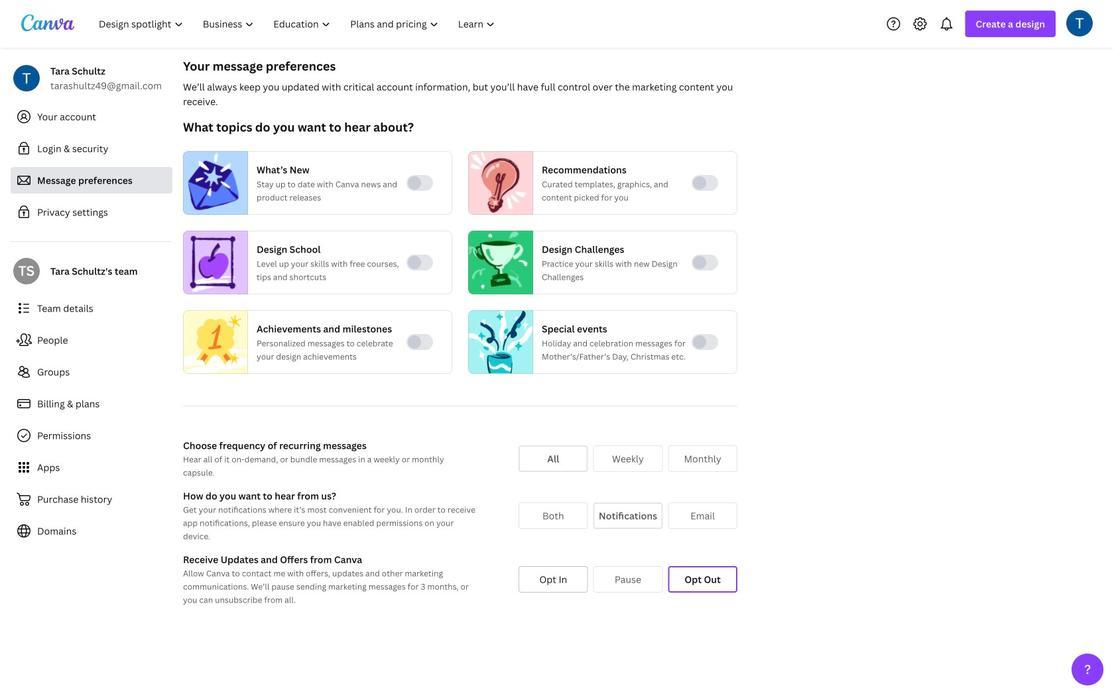 Task type: locate. For each thing, give the bounding box(es) containing it.
topic image
[[184, 151, 242, 215], [469, 151, 527, 215], [184, 231, 242, 294], [469, 231, 527, 294], [184, 307, 247, 377], [469, 307, 533, 377]]

tara schultz's team image
[[13, 258, 40, 284]]

None button
[[519, 446, 588, 472], [593, 446, 663, 472], [668, 446, 737, 472], [519, 503, 588, 529], [593, 503, 663, 529], [668, 503, 737, 529], [519, 566, 588, 593], [593, 566, 663, 593], [668, 566, 737, 593], [519, 446, 588, 472], [593, 446, 663, 472], [668, 446, 737, 472], [519, 503, 588, 529], [593, 503, 663, 529], [668, 503, 737, 529], [519, 566, 588, 593], [593, 566, 663, 593], [668, 566, 737, 593]]



Task type: describe. For each thing, give the bounding box(es) containing it.
tara schultz's team element
[[13, 258, 40, 284]]

tara schultz image
[[1066, 10, 1093, 36]]

top level navigation element
[[90, 11, 506, 37]]



Task type: vqa. For each thing, say whether or not it's contained in the screenshot.
button
yes



